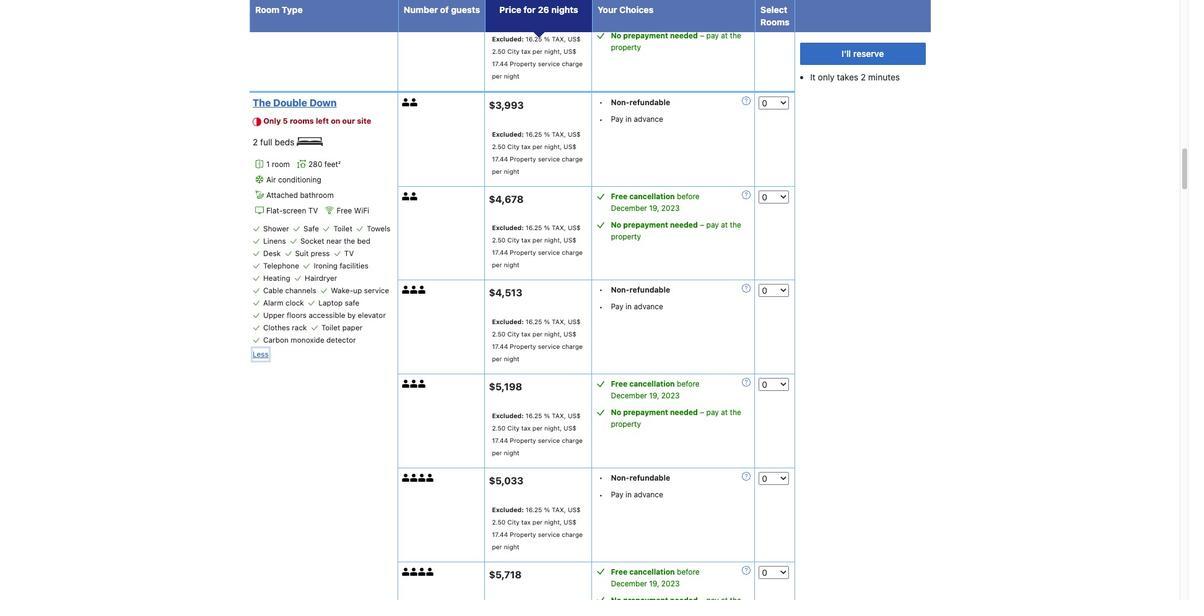 Task type: locate. For each thing, give the bounding box(es) containing it.
2.50 down $4,513
[[492, 331, 506, 338]]

up
[[353, 286, 362, 295]]

3 excluded: from the top
[[492, 225, 524, 232]]

excluded: down $5,198
[[492, 412, 524, 420]]

air conditioning
[[266, 175, 321, 184]]

1 horizontal spatial 2
[[861, 72, 866, 82]]

0 vertical spatial pay
[[707, 31, 719, 40]]

attached bathroom
[[266, 191, 334, 200]]

hairdryer
[[305, 274, 337, 283]]

16.25
[[526, 35, 542, 43], [526, 131, 542, 138], [526, 225, 542, 232], [526, 319, 542, 326], [526, 412, 542, 420], [526, 506, 542, 514]]

3 17.44 from the top
[[492, 249, 508, 257]]

property for $5,198
[[510, 437, 536, 445]]

2 vertical spatial prepayment
[[623, 408, 668, 418]]

city down $3,993
[[507, 143, 520, 150]]

2 free cancellation from the top
[[611, 192, 675, 201]]

property up $4,513
[[510, 249, 536, 257]]

2 vertical spatial pay
[[707, 408, 719, 418]]

tax, for $5,073
[[552, 35, 566, 43]]

5 city from the top
[[507, 425, 520, 432]]

3 tax from the top
[[521, 237, 531, 244]]

2.50 down '$5,073'
[[492, 48, 506, 55]]

1 vertical spatial –
[[700, 220, 704, 230]]

1 vertical spatial prepayment
[[623, 220, 668, 230]]

0 vertical spatial –
[[700, 31, 704, 40]]

– pay at the property
[[611, 31, 741, 52], [611, 220, 741, 241], [611, 408, 741, 429]]

0 vertical spatial no
[[611, 31, 621, 40]]

2 vertical spatial –
[[700, 408, 704, 418]]

your
[[598, 4, 617, 15]]

0 vertical spatial no prepayment needed
[[611, 31, 698, 40]]

16.25 % tax, us$ 2.50 city tax per night, us$ 17.44 property service charge per night down price for 26 nights on the top of the page
[[492, 35, 583, 80]]

tax,
[[552, 35, 566, 43], [552, 131, 566, 138], [552, 225, 566, 232], [552, 319, 566, 326], [552, 412, 566, 420], [552, 506, 566, 514]]

6 excluded: from the top
[[492, 506, 524, 514]]

free for $4,678
[[611, 192, 628, 201]]

2 vertical spatial refundable
[[630, 474, 670, 483]]

at
[[721, 31, 728, 40], [721, 220, 728, 230], [721, 408, 728, 418]]

6 16.25 from the top
[[526, 506, 542, 514]]

2 vertical spatial non-
[[611, 474, 630, 483]]

3 refundable from the top
[[630, 474, 670, 483]]

tax, for $3,993
[[552, 131, 566, 138]]

non- for $5,033
[[611, 474, 630, 483]]

4 free cancellation from the top
[[611, 568, 675, 577]]

excluded: down '$4,678' in the left of the page
[[492, 225, 524, 232]]

2.50 down '$4,678' in the left of the page
[[492, 237, 506, 244]]

tax, for $5,198
[[552, 412, 566, 420]]

3 prepayment from the top
[[623, 408, 668, 418]]

5 2.50 from the top
[[492, 425, 506, 432]]

1 vertical spatial no prepayment needed
[[611, 220, 698, 230]]

2.50 down $5,198
[[492, 425, 506, 432]]

pay for $5,033
[[611, 491, 624, 500]]

2.50 down $3,993
[[492, 143, 506, 150]]

night up $3,993
[[504, 73, 519, 80]]

3 before december 19, 2023 from the top
[[611, 380, 700, 401]]

4 tax from the top
[[521, 331, 531, 338]]

tax down $3,993
[[521, 143, 531, 150]]

night up $4,513
[[504, 262, 519, 269]]

2023
[[661, 14, 680, 24], [661, 204, 680, 213], [661, 392, 680, 401], [661, 580, 680, 589]]

occupancy image
[[402, 3, 410, 11], [402, 99, 410, 107], [410, 99, 418, 107], [402, 193, 410, 201], [410, 286, 418, 295], [402, 474, 410, 482], [410, 474, 418, 482]]

2 prepayment from the top
[[623, 220, 668, 230]]

3 non-refundable from the top
[[611, 474, 670, 483]]

16.25 for $4,513
[[526, 319, 542, 326]]

1 pay from the top
[[707, 31, 719, 40]]

property up $3,993
[[510, 60, 536, 68]]

1 vertical spatial refundable
[[630, 286, 670, 295]]

us$
[[568, 35, 581, 43], [564, 48, 577, 55], [568, 131, 581, 138], [564, 143, 577, 150], [568, 225, 581, 232], [564, 237, 577, 244], [568, 319, 581, 326], [564, 331, 577, 338], [568, 412, 581, 420], [564, 425, 577, 432], [568, 506, 581, 514], [564, 519, 577, 526]]

5 tax, from the top
[[552, 412, 566, 420]]

the
[[730, 31, 741, 40], [730, 220, 741, 230], [344, 236, 355, 246], [730, 408, 741, 418]]

1 19, from the top
[[649, 14, 659, 24]]

free wifi
[[337, 206, 369, 215]]

5 tax from the top
[[521, 425, 531, 432]]

2 vertical spatial non-refundable
[[611, 474, 670, 483]]

more details on meals and payment options image for $4,678
[[742, 191, 751, 199]]

floors
[[287, 311, 307, 320]]

2 night, from the top
[[544, 143, 562, 150]]

1 vertical spatial no
[[611, 220, 621, 230]]

0 vertical spatial at
[[721, 31, 728, 40]]

tax down $5,198
[[521, 425, 531, 432]]

1 vertical spatial tv
[[344, 249, 354, 258]]

2 vertical spatial no prepayment needed
[[611, 408, 698, 418]]

1 excluded: from the top
[[492, 35, 524, 43]]

17.44 up '$4,678' in the left of the page
[[492, 155, 508, 163]]

1 horizontal spatial tv
[[344, 249, 354, 258]]

4 excluded: from the top
[[492, 319, 524, 326]]

%
[[544, 35, 550, 43], [544, 131, 550, 138], [544, 225, 550, 232], [544, 319, 550, 326], [544, 412, 550, 420], [544, 506, 550, 514]]

pay
[[707, 31, 719, 40], [707, 220, 719, 230], [707, 408, 719, 418]]

property up $5,198
[[510, 343, 536, 351]]

desk
[[263, 249, 281, 258]]

3 16.25 % tax, us$ 2.50 city tax per night, us$ 17.44 property service charge per night from the top
[[492, 225, 583, 269]]

cable
[[263, 286, 283, 295]]

night for $5,073
[[504, 73, 519, 80]]

4 tax, from the top
[[552, 319, 566, 326]]

refundable for $5,033
[[630, 474, 670, 483]]

1 at from the top
[[721, 31, 728, 40]]

4 december from the top
[[611, 580, 647, 589]]

17.44 for $3,993
[[492, 155, 508, 163]]

nights
[[551, 4, 578, 15]]

advance for $4,513
[[634, 303, 663, 312]]

night for $5,198
[[504, 450, 519, 457]]

free for $5,718
[[611, 568, 628, 577]]

pay
[[611, 115, 624, 124], [611, 303, 624, 312], [611, 491, 624, 500]]

non-refundable
[[611, 98, 670, 107], [611, 286, 670, 295], [611, 474, 670, 483]]

4 • from the top
[[599, 303, 603, 312]]

2 excluded: from the top
[[492, 131, 524, 138]]

0 vertical spatial property
[[611, 43, 641, 52]]

excluded: down $5,033
[[492, 506, 524, 514]]

charge for $4,678
[[562, 249, 583, 257]]

no for $4,678
[[611, 220, 621, 230]]

2 before december 19, 2023 from the top
[[611, 192, 700, 213]]

tax down $5,033
[[521, 519, 531, 526]]

2 17.44 from the top
[[492, 155, 508, 163]]

17.44 up $5,198
[[492, 343, 508, 351]]

4 before from the top
[[677, 568, 700, 577]]

tv
[[308, 206, 318, 215], [344, 249, 354, 258]]

–
[[700, 31, 704, 40], [700, 220, 704, 230], [700, 408, 704, 418]]

16.25 % tax, us$ 2.50 city tax per night, us$ 17.44 property service charge per night for $5,198
[[492, 412, 583, 457]]

6 tax, from the top
[[552, 506, 566, 514]]

2.50 for $4,678
[[492, 237, 506, 244]]

occupancy image
[[410, 3, 418, 11], [418, 3, 426, 11], [410, 193, 418, 201], [402, 286, 410, 295], [418, 286, 426, 295], [402, 380, 410, 388], [410, 380, 418, 388], [418, 380, 426, 388], [418, 474, 426, 482], [426, 474, 434, 482], [402, 568, 410, 576], [410, 568, 418, 576], [418, 568, 426, 576], [426, 568, 434, 576]]

service for $3,993
[[538, 155, 560, 163]]

2 vertical spatial in
[[626, 491, 632, 500]]

2 vertical spatial – pay at the property
[[611, 408, 741, 429]]

service for $5,198
[[538, 437, 560, 445]]

4 night from the top
[[504, 356, 519, 363]]

night
[[504, 73, 519, 80], [504, 168, 519, 175], [504, 262, 519, 269], [504, 356, 519, 363], [504, 450, 519, 457], [504, 544, 519, 551]]

1 city from the top
[[507, 48, 520, 55]]

excluded: down $4,513
[[492, 319, 524, 326]]

tv down bathroom at top
[[308, 206, 318, 215]]

1 vertical spatial needed
[[670, 220, 698, 230]]

19, for $5,718
[[649, 580, 659, 589]]

1 tax, from the top
[[552, 35, 566, 43]]

only 5 rooms left on our site
[[263, 117, 371, 126]]

more details on meals and payment options image
[[742, 97, 751, 105], [742, 191, 751, 199], [742, 285, 751, 293], [742, 379, 751, 387], [742, 567, 751, 575]]

1 % from the top
[[544, 35, 550, 43]]

excluded: for $4,678
[[492, 225, 524, 232]]

2 advance from the top
[[634, 303, 663, 312]]

16.25 % tax, us$ 2.50 city tax per night, us$ 17.44 property service charge per night up '$4,678' in the left of the page
[[492, 131, 583, 175]]

3 charge from the top
[[562, 249, 583, 257]]

3 16.25 from the top
[[526, 225, 542, 232]]

property
[[611, 43, 641, 52], [611, 232, 641, 241], [611, 420, 641, 429]]

number of guests
[[404, 4, 480, 15]]

1
[[266, 160, 270, 169]]

0 vertical spatial needed
[[670, 31, 698, 40]]

5 night, from the top
[[544, 425, 562, 432]]

17.44 up $5,033
[[492, 437, 508, 445]]

3 non- from the top
[[611, 474, 630, 483]]

1 vertical spatial non-refundable
[[611, 286, 670, 295]]

property for $5,033
[[510, 531, 536, 539]]

1 vertical spatial in
[[626, 303, 632, 312]]

17.44 up $3,993
[[492, 60, 508, 68]]

0 vertical spatial advance
[[634, 115, 663, 124]]

night up $5,198
[[504, 356, 519, 363]]

ironing
[[314, 261, 338, 270]]

17.44 for $4,513
[[492, 343, 508, 351]]

– for $4,678
[[700, 220, 704, 230]]

16.25 % tax, us$ 2.50 city tax per night, us$ 17.44 property service charge per night up $5,718
[[492, 506, 583, 551]]

2 2023 from the top
[[661, 204, 680, 213]]

6 property from the top
[[510, 531, 536, 539]]

2 more details on meals and payment options image from the top
[[742, 191, 751, 199]]

excluded: for $5,198
[[492, 412, 524, 420]]

service for $5,033
[[538, 531, 560, 539]]

service
[[538, 60, 560, 68], [538, 155, 560, 163], [538, 249, 560, 257], [364, 286, 389, 295], [538, 343, 560, 351], [538, 437, 560, 445], [538, 531, 560, 539]]

excluded: down '$5,073'
[[492, 35, 524, 43]]

3 no from the top
[[611, 408, 621, 418]]

5 charge from the top
[[562, 437, 583, 445]]

non-
[[611, 98, 630, 107], [611, 286, 630, 295], [611, 474, 630, 483]]

1 16.25 % tax, us$ 2.50 city tax per night, us$ 17.44 property service charge per night from the top
[[492, 35, 583, 80]]

toilet down accessible
[[321, 323, 340, 332]]

2 vertical spatial advance
[[634, 491, 663, 500]]

night up $5,033
[[504, 450, 519, 457]]

% for $3,993
[[544, 131, 550, 138]]

0 vertical spatial prepayment
[[623, 31, 668, 40]]

1 vertical spatial toilet
[[321, 323, 340, 332]]

0 vertical spatial refundable
[[630, 98, 670, 107]]

before for $5,718
[[677, 568, 700, 577]]

1 vertical spatial – pay at the property
[[611, 220, 741, 241]]

pay in advance for $5,033
[[611, 491, 663, 500]]

2 tax from the top
[[521, 143, 531, 150]]

charge
[[562, 60, 583, 68], [562, 155, 583, 163], [562, 249, 583, 257], [562, 343, 583, 351], [562, 437, 583, 445], [562, 531, 583, 539]]

night up $5,718
[[504, 544, 519, 551]]

2.50 for $5,033
[[492, 519, 506, 526]]

tax for $4,678
[[521, 237, 531, 244]]

before
[[677, 3, 700, 12], [677, 192, 700, 201], [677, 380, 700, 389], [677, 568, 700, 577]]

cancellation
[[629, 3, 675, 12], [629, 192, 675, 201], [629, 380, 675, 389], [629, 568, 675, 577]]

property up '$4,678' in the left of the page
[[510, 155, 536, 163]]

4 % from the top
[[544, 319, 550, 326]]

2 pay in advance from the top
[[611, 303, 663, 312]]

wake-up service
[[331, 286, 389, 295]]

bathroom
[[300, 191, 334, 200]]

3 2.50 from the top
[[492, 237, 506, 244]]

our
[[342, 117, 355, 126]]

night for $4,678
[[504, 262, 519, 269]]

3 – pay at the property from the top
[[611, 408, 741, 429]]

3 tax, from the top
[[552, 225, 566, 232]]

left
[[316, 117, 329, 126]]

excluded: down $3,993
[[492, 131, 524, 138]]

attached
[[266, 191, 298, 200]]

pay for $4,678
[[707, 220, 719, 230]]

16.25 for $5,033
[[526, 506, 542, 514]]

4 16.25 from the top
[[526, 319, 542, 326]]

1 property from the top
[[510, 60, 536, 68]]

16.25 % tax, us$ 2.50 city tax per night, us$ 17.44 property service charge per night for $5,033
[[492, 506, 583, 551]]

2 vertical spatial at
[[721, 408, 728, 418]]

0 vertical spatial tv
[[308, 206, 318, 215]]

pay in advance for $4,513
[[611, 303, 663, 312]]

0 vertical spatial in
[[626, 115, 632, 124]]

advance
[[634, 115, 663, 124], [634, 303, 663, 312], [634, 491, 663, 500]]

city
[[507, 48, 520, 55], [507, 143, 520, 150], [507, 237, 520, 244], [507, 331, 520, 338], [507, 425, 520, 432], [507, 519, 520, 526]]

3 19, from the top
[[649, 392, 659, 401]]

excluded:
[[492, 35, 524, 43], [492, 131, 524, 138], [492, 225, 524, 232], [492, 319, 524, 326], [492, 412, 524, 420], [492, 506, 524, 514]]

city down $5,033
[[507, 519, 520, 526]]

city down $5,198
[[507, 425, 520, 432]]

before december 19, 2023 for $5,198
[[611, 380, 700, 401]]

charge for $5,198
[[562, 437, 583, 445]]

toilet up socket near the bed
[[334, 224, 352, 233]]

tax for $5,033
[[521, 519, 531, 526]]

1 vertical spatial non-
[[611, 286, 630, 295]]

tv up the facilities
[[344, 249, 354, 258]]

3 – from the top
[[700, 408, 704, 418]]

2 no prepayment needed from the top
[[611, 220, 698, 230]]

5 excluded: from the top
[[492, 412, 524, 420]]

6 charge from the top
[[562, 531, 583, 539]]

16.25 % tax, us$ 2.50 city tax per night, us$ 17.44 property service charge per night up $4,513
[[492, 225, 583, 269]]

tax down '$4,678' in the left of the page
[[521, 237, 531, 244]]

16.25 for $3,993
[[526, 131, 542, 138]]

$3,993
[[489, 100, 524, 111]]

toilet for toilet
[[334, 224, 352, 233]]

prepayment for $5,198
[[623, 408, 668, 418]]

2 right takes
[[861, 72, 866, 82]]

2 vertical spatial pay in advance
[[611, 491, 663, 500]]

3 2023 from the top
[[661, 392, 680, 401]]

3 in from the top
[[626, 491, 632, 500]]

2 refundable from the top
[[630, 286, 670, 295]]

carbon
[[263, 336, 289, 345]]

night,
[[544, 48, 562, 55], [544, 143, 562, 150], [544, 237, 562, 244], [544, 331, 562, 338], [544, 425, 562, 432], [544, 519, 562, 526]]

1 vertical spatial pay
[[707, 220, 719, 230]]

city down $4,513
[[507, 331, 520, 338]]

3 december from the top
[[611, 392, 647, 401]]

3 no prepayment needed from the top
[[611, 408, 698, 418]]

0 vertical spatial pay
[[611, 115, 624, 124]]

of
[[440, 4, 449, 15]]

17.44 for $5,033
[[492, 531, 508, 539]]

2.50 for $4,513
[[492, 331, 506, 338]]

before december 19, 2023 for $5,718
[[611, 568, 700, 589]]

2 vertical spatial needed
[[670, 408, 698, 418]]

1 no prepayment needed from the top
[[611, 31, 698, 40]]

16.25 % tax, us$ 2.50 city tax per night, us$ 17.44 property service charge per night
[[492, 35, 583, 80], [492, 131, 583, 175], [492, 225, 583, 269], [492, 319, 583, 363], [492, 412, 583, 457], [492, 506, 583, 551]]

2 before from the top
[[677, 192, 700, 201]]

3 % from the top
[[544, 225, 550, 232]]

beds
[[275, 137, 295, 147]]

only
[[818, 72, 835, 82]]

% for $5,073
[[544, 35, 550, 43]]

before december 19, 2023 for $4,678
[[611, 192, 700, 213]]

5 % from the top
[[544, 412, 550, 420]]

4 cancellation from the top
[[629, 568, 675, 577]]

2 in from the top
[[626, 303, 632, 312]]

16.25 % tax, us$ 2.50 city tax per night, us$ 17.44 property service charge per night for $4,678
[[492, 225, 583, 269]]

1 vertical spatial 2
[[253, 137, 258, 147]]

non-refundable for $4,513
[[611, 286, 670, 295]]

6 night, from the top
[[544, 519, 562, 526]]

0 vertical spatial toilet
[[334, 224, 352, 233]]

0 vertical spatial non-refundable
[[611, 98, 670, 107]]

clock
[[286, 298, 304, 308]]

1 16.25 from the top
[[526, 35, 542, 43]]

2 property from the top
[[510, 155, 536, 163]]

16.25 % tax, us$ 2.50 city tax per night, us$ 17.44 property service charge per night up $5,198
[[492, 319, 583, 363]]

december for $5,718
[[611, 580, 647, 589]]

% for $4,678
[[544, 225, 550, 232]]

press
[[311, 249, 330, 258]]

free
[[611, 3, 628, 12], [611, 192, 628, 201], [337, 206, 352, 215], [611, 380, 628, 389], [611, 568, 628, 577]]

3 pay in advance from the top
[[611, 491, 663, 500]]

2 vertical spatial property
[[611, 420, 641, 429]]

service for $4,678
[[538, 249, 560, 257]]

280
[[308, 160, 322, 169]]

1 vertical spatial pay
[[611, 303, 624, 312]]

16.25 % tax, us$ 2.50 city tax per night, us$ 17.44 property service charge per night up $5,033
[[492, 412, 583, 457]]

december
[[611, 14, 647, 24], [611, 204, 647, 213], [611, 392, 647, 401], [611, 580, 647, 589]]

2 vertical spatial no
[[611, 408, 621, 418]]

16.25 for $5,198
[[526, 412, 542, 420]]

city down '$4,678' in the left of the page
[[507, 237, 520, 244]]

2 left full
[[253, 137, 258, 147]]

0 vertical spatial 2
[[861, 72, 866, 82]]

$4,678
[[489, 194, 524, 205]]

2.50 down $5,033
[[492, 519, 506, 526]]

property up $5,718
[[510, 531, 536, 539]]

excluded: for $5,073
[[492, 35, 524, 43]]

4 16.25 % tax, us$ 2.50 city tax per night, us$ 17.44 property service charge per night from the top
[[492, 319, 583, 363]]

1 december from the top
[[611, 14, 647, 24]]

before december 19, 2023
[[611, 3, 700, 24], [611, 192, 700, 213], [611, 380, 700, 401], [611, 568, 700, 589]]

night up '$4,678' in the left of the page
[[504, 168, 519, 175]]

per
[[533, 48, 543, 55], [492, 73, 502, 80], [533, 143, 543, 150], [492, 168, 502, 175], [533, 237, 543, 244], [492, 262, 502, 269], [533, 331, 543, 338], [492, 356, 502, 363], [533, 425, 543, 432], [492, 450, 502, 457], [533, 519, 543, 526], [492, 544, 502, 551]]

no for $5,198
[[611, 408, 621, 418]]

heating
[[263, 274, 290, 283]]

the double down
[[253, 97, 337, 108]]

16.25 for $5,073
[[526, 35, 542, 43]]

property up $5,033
[[510, 437, 536, 445]]

17.44 up $5,718
[[492, 531, 508, 539]]

1 vertical spatial advance
[[634, 303, 663, 312]]

0 vertical spatial non-
[[611, 98, 630, 107]]

0 vertical spatial pay in advance
[[611, 115, 663, 124]]

more details on meals and payment options image for $5,718
[[742, 567, 751, 575]]

2 city from the top
[[507, 143, 520, 150]]

tax down for
[[521, 48, 531, 55]]

tax down $4,513
[[521, 331, 531, 338]]

pay in advance
[[611, 115, 663, 124], [611, 303, 663, 312], [611, 491, 663, 500]]

1 vertical spatial at
[[721, 220, 728, 230]]

elevator
[[358, 311, 386, 320]]

2 – from the top
[[700, 220, 704, 230]]

property for $4,678
[[510, 249, 536, 257]]

safe
[[304, 224, 319, 233]]

tax, for $4,513
[[552, 319, 566, 326]]

toilet paper
[[321, 323, 363, 332]]

no prepayment needed for $4,678
[[611, 220, 698, 230]]

1 cancellation from the top
[[629, 3, 675, 12]]

advance for $5,033
[[634, 491, 663, 500]]

2 – pay at the property from the top
[[611, 220, 741, 241]]

5 16.25 % tax, us$ 2.50 city tax per night, us$ 17.44 property service charge per night from the top
[[492, 412, 583, 457]]

city down price on the top
[[507, 48, 520, 55]]

property for $3,993
[[510, 155, 536, 163]]

26
[[538, 4, 549, 15]]

3 property from the top
[[510, 249, 536, 257]]

0 vertical spatial – pay at the property
[[611, 31, 741, 52]]

3 more details on meals and payment options image from the top
[[742, 285, 751, 293]]

2 vertical spatial pay
[[611, 491, 624, 500]]

service for $4,513
[[538, 343, 560, 351]]

upper
[[263, 311, 285, 320]]

non- for $4,513
[[611, 286, 630, 295]]

0 horizontal spatial tv
[[308, 206, 318, 215]]

2 at from the top
[[721, 220, 728, 230]]

1 17.44 from the top
[[492, 60, 508, 68]]

property
[[510, 60, 536, 68], [510, 155, 536, 163], [510, 249, 536, 257], [510, 343, 536, 351], [510, 437, 536, 445], [510, 531, 536, 539]]

•
[[599, 98, 603, 107], [599, 115, 603, 124], [599, 286, 603, 295], [599, 303, 603, 312], [599, 474, 603, 483], [599, 491, 603, 500]]

2 16.25 % tax, us$ 2.50 city tax per night, us$ 17.44 property service charge per night from the top
[[492, 131, 583, 175]]

% for $5,033
[[544, 506, 550, 514]]

5 property from the top
[[510, 437, 536, 445]]

night for $3,993
[[504, 168, 519, 175]]

2 cancellation from the top
[[629, 192, 675, 201]]

0 horizontal spatial 2
[[253, 137, 258, 147]]

2 16.25 from the top
[[526, 131, 542, 138]]

280 feet²
[[308, 160, 341, 169]]

1 vertical spatial pay in advance
[[611, 303, 663, 312]]

17.44 up $4,513
[[492, 249, 508, 257]]

2 2.50 from the top
[[492, 143, 506, 150]]

6 17.44 from the top
[[492, 531, 508, 539]]

2023 for $4,678
[[661, 204, 680, 213]]

17.44 for $5,198
[[492, 437, 508, 445]]

clothes
[[263, 323, 290, 332]]

2
[[861, 72, 866, 82], [253, 137, 258, 147]]

upper floors accessible by elevator
[[263, 311, 386, 320]]

1 vertical spatial property
[[611, 232, 641, 241]]

toilet
[[334, 224, 352, 233], [321, 323, 340, 332]]



Task type: vqa. For each thing, say whether or not it's contained in the screenshot.
Hotel In San Antonio related to Hotels with extra health and safety measures
no



Task type: describe. For each thing, give the bounding box(es) containing it.
city for $4,513
[[507, 331, 520, 338]]

1 property from the top
[[611, 43, 641, 52]]

– pay at the property for $5,198
[[611, 408, 741, 429]]

linens
[[263, 236, 286, 246]]

property for $4,513
[[510, 343, 536, 351]]

before for $4,678
[[677, 192, 700, 201]]

detector
[[326, 336, 356, 345]]

night, for $3,993
[[544, 143, 562, 150]]

by
[[347, 311, 356, 320]]

19, for $5,198
[[649, 392, 659, 401]]

1 2023 from the top
[[661, 14, 680, 24]]

toilet for toilet paper
[[321, 323, 340, 332]]

city for $4,678
[[507, 237, 520, 244]]

laptop safe
[[319, 298, 359, 308]]

pay for $4,513
[[611, 303, 624, 312]]

i'll reserve button
[[800, 43, 926, 65]]

cancellation for $5,198
[[629, 380, 675, 389]]

suit
[[295, 249, 309, 258]]

it
[[810, 72, 816, 82]]

for
[[524, 4, 536, 15]]

2 full beds
[[253, 137, 297, 147]]

free cancellation for $5,718
[[611, 568, 675, 577]]

it only takes 2 minutes
[[810, 72, 900, 82]]

i'll reserve
[[842, 48, 884, 59]]

less
[[253, 350, 269, 359]]

excluded: for $3,993
[[492, 131, 524, 138]]

$4,513
[[489, 288, 522, 299]]

price
[[500, 4, 521, 15]]

1 pay in advance from the top
[[611, 115, 663, 124]]

suit press
[[295, 249, 330, 258]]

1 free cancellation from the top
[[611, 3, 675, 12]]

clothes rack
[[263, 323, 307, 332]]

night, for $5,033
[[544, 519, 562, 526]]

more details on meals and payment options image for $5,198
[[742, 379, 751, 387]]

2.50 for $5,073
[[492, 48, 506, 55]]

charge for $5,033
[[562, 531, 583, 539]]

2 • from the top
[[599, 115, 603, 124]]

your choices
[[598, 4, 654, 15]]

charge for $3,993
[[562, 155, 583, 163]]

tax for $3,993
[[521, 143, 531, 150]]

1 prepayment from the top
[[623, 31, 668, 40]]

in for $5,033
[[626, 491, 632, 500]]

channels
[[285, 286, 316, 295]]

$5,198
[[489, 382, 522, 393]]

in for $4,513
[[626, 303, 632, 312]]

the
[[253, 97, 271, 108]]

select rooms
[[761, 4, 790, 27]]

service for $5,073
[[538, 60, 560, 68]]

non-refundable for $5,033
[[611, 474, 670, 483]]

less link
[[253, 349, 269, 361]]

charge for $4,513
[[562, 343, 583, 351]]

tax, for $5,033
[[552, 506, 566, 514]]

$5,718
[[489, 569, 522, 581]]

air
[[266, 175, 276, 184]]

1 refundable from the top
[[630, 98, 670, 107]]

more details on meals and payment options image
[[742, 473, 751, 481]]

guests
[[451, 4, 480, 15]]

safe
[[345, 298, 359, 308]]

1 – from the top
[[700, 31, 704, 40]]

telephone
[[263, 261, 299, 270]]

towels
[[367, 224, 391, 233]]

17.44 for $5,073
[[492, 60, 508, 68]]

5
[[283, 117, 288, 126]]

full
[[260, 137, 272, 147]]

excluded: for $5,033
[[492, 506, 524, 514]]

on
[[331, 117, 340, 126]]

night, for $4,678
[[544, 237, 562, 244]]

6 • from the top
[[599, 491, 603, 500]]

alarm
[[263, 298, 283, 308]]

night, for $4,513
[[544, 331, 562, 338]]

property for $5,073
[[510, 60, 536, 68]]

16.25 % tax, us$ 2.50 city tax per night, us$ 17.44 property service charge per night for $3,993
[[492, 131, 583, 175]]

tax for $5,073
[[521, 48, 531, 55]]

cable channels
[[263, 286, 316, 295]]

1 • from the top
[[599, 98, 603, 107]]

alarm clock
[[263, 298, 304, 308]]

16.25 % tax, us$ 2.50 city tax per night, us$ 17.44 property service charge per night for $4,513
[[492, 319, 583, 363]]

night for $4,513
[[504, 356, 519, 363]]

16.25 % tax, us$ 2.50 city tax per night, us$ 17.44 property service charge per night for $5,073
[[492, 35, 583, 80]]

prepayment for $4,678
[[623, 220, 668, 230]]

conditioning
[[278, 175, 321, 184]]

feet²
[[324, 160, 341, 169]]

choices
[[619, 4, 654, 15]]

accessible
[[309, 311, 345, 320]]

17.44 for $4,678
[[492, 249, 508, 257]]

1 pay from the top
[[611, 115, 624, 124]]

refundable for $4,513
[[630, 286, 670, 295]]

19, for $4,678
[[649, 204, 659, 213]]

property for $5,198
[[611, 420, 641, 429]]

$5,073
[[489, 4, 523, 16]]

1 non-refundable from the top
[[611, 98, 670, 107]]

needed for $5,198
[[670, 408, 698, 418]]

city for $5,073
[[507, 48, 520, 55]]

city for $5,198
[[507, 425, 520, 432]]

takes
[[837, 72, 859, 82]]

room
[[272, 160, 290, 169]]

only
[[263, 117, 281, 126]]

at for $4,678
[[721, 220, 728, 230]]

1 room
[[266, 160, 290, 169]]

– for $5,198
[[700, 408, 704, 418]]

laptop
[[319, 298, 343, 308]]

room
[[255, 4, 280, 15]]

wifi
[[354, 206, 369, 215]]

charge for $5,073
[[562, 60, 583, 68]]

2023 for $5,198
[[661, 392, 680, 401]]

cancellation for $5,718
[[629, 568, 675, 577]]

paper
[[342, 323, 363, 332]]

flat-screen tv
[[266, 206, 318, 215]]

1 needed from the top
[[670, 31, 698, 40]]

at for $5,198
[[721, 408, 728, 418]]

before for $5,198
[[677, 380, 700, 389]]

room type
[[255, 4, 303, 15]]

$5,033
[[489, 475, 524, 487]]

1 before december 19, 2023 from the top
[[611, 3, 700, 24]]

night, for $5,198
[[544, 425, 562, 432]]

socket
[[300, 236, 324, 246]]

property for $4,678
[[611, 232, 641, 241]]

no prepayment needed for $5,198
[[611, 408, 698, 418]]

rooms
[[761, 17, 790, 27]]

rack
[[292, 323, 307, 332]]

excluded: for $4,513
[[492, 319, 524, 326]]

1 before from the top
[[677, 3, 700, 12]]

the double down link
[[253, 97, 391, 109]]

december for $4,678
[[611, 204, 647, 213]]

free cancellation for $5,198
[[611, 380, 675, 389]]

ironing facilities
[[314, 261, 369, 270]]

minutes
[[868, 72, 900, 82]]

city for $5,033
[[507, 519, 520, 526]]

shower
[[263, 224, 289, 233]]

1 non- from the top
[[611, 98, 630, 107]]

1 more details on meals and payment options image from the top
[[742, 97, 751, 105]]

% for $4,513
[[544, 319, 550, 326]]

city for $3,993
[[507, 143, 520, 150]]

1 no from the top
[[611, 31, 621, 40]]

select
[[761, 4, 788, 15]]

near
[[326, 236, 342, 246]]

monoxide
[[291, 336, 324, 345]]

1 advance from the top
[[634, 115, 663, 124]]

16.25 for $4,678
[[526, 225, 542, 232]]

2.50 for $3,993
[[492, 143, 506, 150]]

rooms
[[290, 117, 314, 126]]

site
[[357, 117, 371, 126]]

carbon monoxide detector
[[263, 336, 356, 345]]

tax for $5,198
[[521, 425, 531, 432]]

price for 26 nights
[[500, 4, 578, 15]]

wake-
[[331, 286, 353, 295]]

socket near the bed
[[300, 236, 370, 246]]

1 in from the top
[[626, 115, 632, 124]]

bed
[[357, 236, 370, 246]]

type
[[282, 4, 303, 15]]

1 – pay at the property from the top
[[611, 31, 741, 52]]

down
[[310, 97, 337, 108]]

facilities
[[340, 261, 369, 270]]

5 • from the top
[[599, 474, 603, 483]]

3 • from the top
[[599, 286, 603, 295]]



